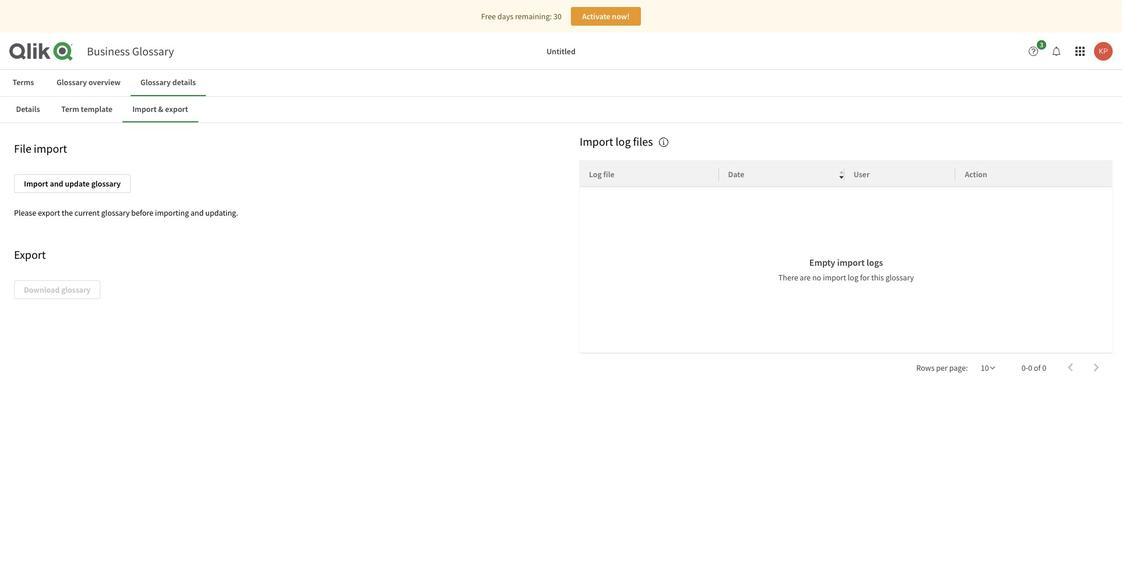 Task type: locate. For each thing, give the bounding box(es) containing it.
template
[[81, 104, 113, 114]]

0 left 'of'
[[1029, 363, 1033, 373]]

glossary right this
[[886, 272, 914, 283]]

and
[[50, 179, 63, 189], [191, 208, 204, 218]]

now!
[[612, 11, 630, 22]]

0 vertical spatial tab list
[[0, 70, 1123, 96]]

user
[[854, 169, 870, 180]]

glossary inside the empty import logs there are no import log for this glossary
[[886, 272, 914, 283]]

1 horizontal spatial log
[[848, 272, 859, 283]]

days
[[498, 11, 514, 22]]

business glossary
[[87, 44, 174, 58]]

1 vertical spatial and
[[191, 208, 204, 218]]

glossary
[[132, 44, 174, 58], [57, 77, 87, 88], [141, 77, 171, 88]]

free
[[481, 11, 496, 22]]

1 vertical spatial import
[[838, 257, 865, 268]]

update
[[65, 179, 90, 189]]

free days remaining: 30
[[481, 11, 562, 22]]

activate
[[582, 11, 611, 22]]

no
[[813, 272, 822, 283]]

glossary inside button
[[141, 77, 171, 88]]

0 vertical spatial log
[[616, 134, 631, 149]]

glossary up glossary details
[[132, 44, 174, 58]]

log left for
[[848, 272, 859, 283]]

current
[[75, 208, 100, 218]]

details
[[16, 104, 40, 114]]

untitled element
[[230, 46, 892, 57]]

the
[[62, 208, 73, 218]]

terms
[[13, 77, 34, 88]]

0 vertical spatial glossary
[[91, 179, 121, 189]]

1 horizontal spatial and
[[191, 208, 204, 218]]

and left updating.
[[191, 208, 204, 218]]

activate now!
[[582, 11, 630, 22]]

glossary right the update
[[91, 179, 121, 189]]

0 horizontal spatial export
[[38, 208, 60, 218]]

2 0 from the left
[[1043, 363, 1047, 373]]

0 horizontal spatial import
[[24, 179, 48, 189]]

rows
[[917, 363, 935, 373]]

tab list containing details
[[5, 97, 1116, 123]]

page:
[[950, 363, 968, 373]]

3
[[1040, 40, 1044, 49]]

import right file
[[34, 141, 67, 156]]

tab list down untitled
[[5, 97, 1116, 123]]

0-
[[1022, 363, 1029, 373]]

1 vertical spatial log
[[848, 272, 859, 283]]

file
[[14, 141, 31, 156]]

glossary
[[91, 179, 121, 189], [101, 208, 130, 218], [886, 272, 914, 283]]

log inside the empty import logs there are no import log for this glossary
[[848, 272, 859, 283]]

import
[[132, 104, 157, 114], [580, 134, 614, 149], [24, 179, 48, 189]]

export left the
[[38, 208, 60, 218]]

glossary up import & export
[[141, 77, 171, 88]]

log
[[589, 169, 602, 180]]

2 horizontal spatial import
[[580, 134, 614, 149]]

activate now! link
[[571, 7, 641, 26]]

there
[[779, 272, 799, 283]]

tab list containing terms
[[0, 70, 1123, 96]]

0 vertical spatial export
[[165, 104, 188, 114]]

business glossary element
[[87, 44, 174, 58]]

2 vertical spatial import
[[24, 179, 48, 189]]

log left files
[[616, 134, 631, 149]]

import & export
[[132, 104, 188, 114]]

0 horizontal spatial and
[[50, 179, 63, 189]]

0 horizontal spatial 0
[[1029, 363, 1033, 373]]

0 vertical spatial import
[[132, 104, 157, 114]]

1 vertical spatial tab list
[[5, 97, 1116, 123]]

tab list down untitled element in the top of the page
[[0, 70, 1123, 96]]

import up 'please'
[[24, 179, 48, 189]]

glossary for glossary overview
[[57, 77, 87, 88]]

export
[[14, 247, 46, 262]]

import left &
[[132, 104, 157, 114]]

import & export button
[[122, 97, 198, 123]]

log
[[616, 134, 631, 149], [848, 272, 859, 283]]

import
[[34, 141, 67, 156], [838, 257, 865, 268], [823, 272, 847, 283]]

1 vertical spatial import
[[580, 134, 614, 149]]

term template button
[[51, 97, 122, 123]]

export right &
[[165, 104, 188, 114]]

0 vertical spatial and
[[50, 179, 63, 189]]

remaining:
[[515, 11, 552, 22]]

rows per page:
[[917, 363, 968, 373]]

glossary up term
[[57, 77, 87, 88]]

import right no
[[823, 272, 847, 283]]

details
[[172, 77, 196, 88]]

glossary inside button
[[57, 77, 87, 88]]

1 horizontal spatial 0
[[1043, 363, 1047, 373]]

1 vertical spatial glossary
[[101, 208, 130, 218]]

1 horizontal spatial export
[[165, 104, 188, 114]]

of
[[1034, 363, 1041, 373]]

glossary overview button
[[47, 70, 131, 96]]

0 right 'of'
[[1043, 363, 1047, 373]]

export
[[165, 104, 188, 114], [38, 208, 60, 218]]

0 vertical spatial import
[[34, 141, 67, 156]]

import and update glossary
[[24, 179, 121, 189]]

tab list
[[0, 70, 1123, 96], [5, 97, 1116, 123]]

1 horizontal spatial import
[[132, 104, 157, 114]]

and left the update
[[50, 179, 63, 189]]

0
[[1029, 363, 1033, 373], [1043, 363, 1047, 373]]

please
[[14, 208, 36, 218]]

import for import and update glossary
[[24, 179, 48, 189]]

import up the log
[[580, 134, 614, 149]]

2 vertical spatial glossary
[[886, 272, 914, 283]]

empty import logs there are no import log for this glossary
[[779, 257, 914, 283]]

glossary left before
[[101, 208, 130, 218]]

glossary overview
[[57, 77, 121, 88]]

details button
[[5, 97, 51, 123]]

import up for
[[838, 257, 865, 268]]

per
[[937, 363, 948, 373]]

for
[[860, 272, 870, 283]]



Task type: describe. For each thing, give the bounding box(es) containing it.
0 horizontal spatial log
[[616, 134, 631, 149]]

10 button
[[973, 359, 1003, 377]]

untitled
[[547, 46, 576, 57]]

logs
[[867, 257, 884, 268]]

import for empty
[[838, 257, 865, 268]]

log file
[[589, 169, 615, 180]]

glossary details
[[141, 77, 196, 88]]

import for import & export
[[132, 104, 157, 114]]

term template
[[61, 104, 113, 114]]

this
[[872, 272, 884, 283]]

date
[[729, 169, 745, 180]]

export inside button
[[165, 104, 188, 114]]

glossary for glossary details
[[141, 77, 171, 88]]

files
[[633, 134, 653, 149]]

2 vertical spatial import
[[823, 272, 847, 283]]

file
[[604, 169, 615, 180]]

business
[[87, 44, 130, 58]]

import log files
[[580, 134, 653, 149]]

file import
[[14, 141, 67, 156]]

&
[[158, 104, 164, 114]]

overview
[[88, 77, 121, 88]]

30
[[554, 11, 562, 22]]

please export the current glossary before importing and updating.
[[14, 208, 238, 218]]

import for file
[[34, 141, 67, 156]]

term
[[61, 104, 79, 114]]

empty
[[810, 257, 836, 268]]

and inside button
[[50, 179, 63, 189]]

glossary inside button
[[91, 179, 121, 189]]

action
[[965, 169, 988, 180]]

updating.
[[205, 208, 238, 218]]

importing
[[155, 208, 189, 218]]

log files are stored for 6 months image
[[659, 138, 668, 147]]

kendall parks image
[[1095, 42, 1113, 61]]

0-0 of 0
[[1022, 363, 1047, 373]]

import and update glossary button
[[14, 174, 131, 193]]

glossary details button
[[131, 70, 206, 96]]

1 0 from the left
[[1029, 363, 1033, 373]]

1 vertical spatial export
[[38, 208, 60, 218]]

3 button
[[1025, 40, 1050, 61]]

import for import log files
[[580, 134, 614, 149]]

before
[[131, 208, 153, 218]]

are
[[800, 272, 811, 283]]

10
[[981, 363, 989, 373]]

terms button
[[0, 70, 47, 96]]



Task type: vqa. For each thing, say whether or not it's contained in the screenshot.
Terms BUTTON
yes



